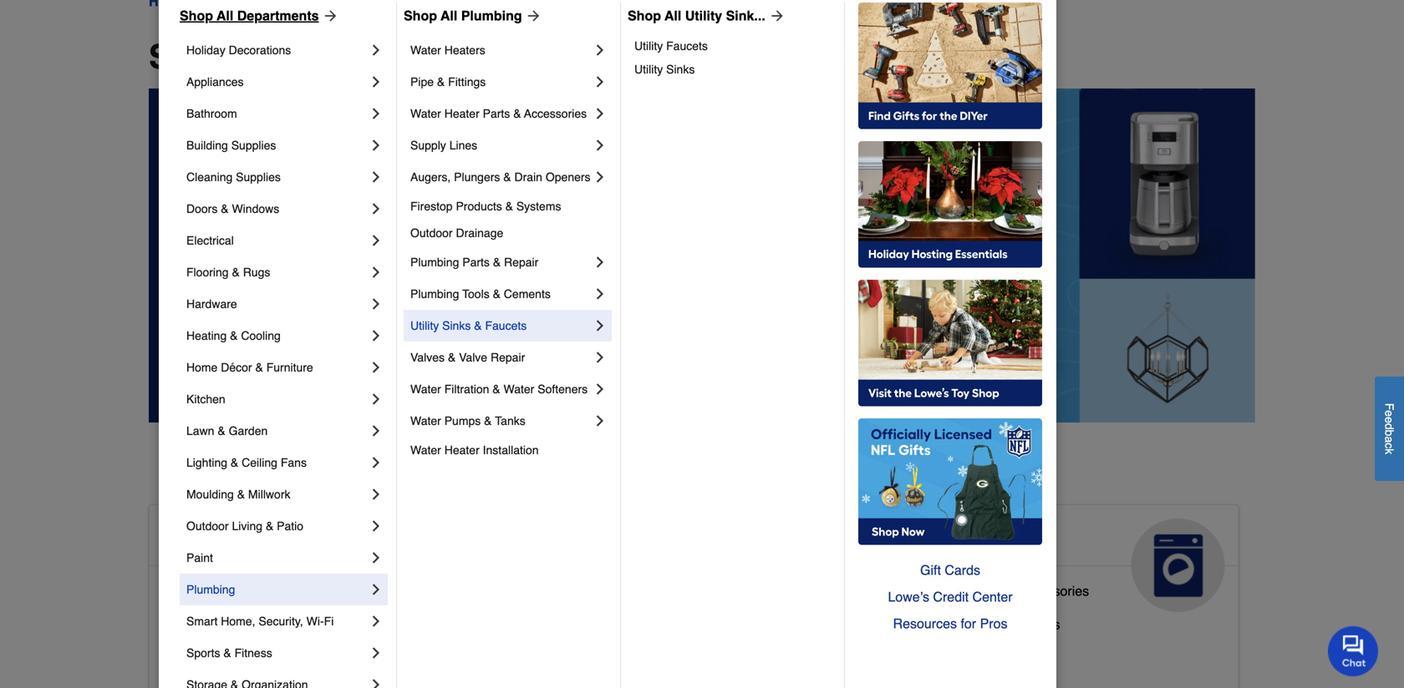 Task type: describe. For each thing, give the bounding box(es) containing it.
moulding
[[186, 488, 234, 502]]

livestock supplies
[[536, 611, 646, 626]]

shop for shop all utility sink...
[[628, 8, 661, 23]]

utility sinks
[[635, 63, 695, 76]]

hardware link
[[186, 288, 368, 320]]

departments for shop all departments
[[292, 38, 497, 76]]

& right tools
[[493, 288, 501, 301]]

accessible for accessible entry & home
[[163, 651, 227, 666]]

accessible home image
[[387, 519, 480, 613]]

chevron right image for plumbing parts & repair
[[592, 254, 609, 271]]

home inside accessible home link
[[292, 526, 357, 553]]

cleaning
[[186, 171, 233, 184]]

security,
[[259, 615, 303, 629]]

chevron right image for water heater parts & accessories
[[592, 105, 609, 122]]

pet beds, houses, & furniture
[[536, 644, 716, 660]]

accessible for accessible bedroom
[[163, 617, 227, 633]]

center
[[973, 590, 1013, 605]]

chevron right image for holiday decorations
[[368, 42, 385, 59]]

smart home, security, wi-fi link
[[186, 606, 368, 638]]

sinks for utility sinks & faucets
[[442, 319, 471, 333]]

& left the tanks
[[484, 415, 492, 428]]

b
[[1383, 430, 1397, 437]]

utility for utility sinks & faucets
[[410, 319, 439, 333]]

all for plumbing
[[441, 8, 458, 23]]

& left millwork at bottom left
[[237, 488, 245, 502]]

chevron right image for flooring & rugs
[[368, 264, 385, 281]]

water filtration & water softeners link
[[410, 374, 592, 405]]

d
[[1383, 424, 1397, 430]]

utility left 'sink...'
[[685, 8, 722, 23]]

supplies for building supplies
[[231, 139, 276, 152]]

& down accessible bedroom link
[[224, 647, 231, 660]]

cements
[[504, 288, 551, 301]]

appliances image
[[1132, 519, 1225, 613]]

outdoor drainage link
[[410, 220, 609, 247]]

ceiling
[[242, 456, 278, 470]]

visit the lowe's toy shop. image
[[859, 280, 1043, 407]]

& left the pros
[[969, 617, 978, 633]]

find gifts for the diyer. image
[[859, 3, 1043, 130]]

arrow right image for shop all utility sink...
[[766, 8, 786, 24]]

plumbing for plumbing
[[186, 584, 235, 597]]

pros
[[980, 617, 1008, 632]]

shop all plumbing link
[[404, 6, 542, 26]]

animal & pet care link
[[522, 506, 866, 613]]

f
[[1383, 403, 1397, 411]]

beverage & wine chillers link
[[908, 614, 1060, 647]]

building
[[186, 139, 228, 152]]

all for utility
[[665, 8, 682, 23]]

shop all departments link
[[180, 6, 339, 26]]

accessible bathroom link
[[163, 580, 289, 614]]

heating & cooling link
[[186, 320, 368, 352]]

tanks
[[495, 415, 526, 428]]

chevron right image for moulding & millwork
[[368, 487, 385, 503]]

enjoy savings year-round. no matter what you're shopping for, find what you need at a great price. image
[[149, 89, 1256, 423]]

departments for shop all departments
[[237, 8, 319, 23]]

c
[[1383, 443, 1397, 449]]

wine
[[982, 617, 1012, 633]]

beds,
[[559, 644, 594, 660]]

chevron right image for heating & cooling
[[368, 328, 385, 344]]

plumbing for plumbing parts & repair
[[410, 256, 459, 269]]

lawn
[[186, 425, 214, 438]]

animal & pet care image
[[759, 519, 853, 613]]

lowe's credit center link
[[859, 584, 1043, 611]]

chevron right image for lighting & ceiling fans
[[368, 455, 385, 472]]

repair for plumbing parts & repair
[[504, 256, 539, 269]]

plumbing link
[[186, 574, 368, 606]]

& right lawn
[[218, 425, 225, 438]]

chevron right image for supply lines
[[592, 137, 609, 154]]

flooring
[[186, 266, 229, 279]]

firestop
[[410, 200, 453, 213]]

pet beds, houses, & furniture link
[[536, 640, 716, 674]]

chevron right image for cleaning supplies
[[368, 169, 385, 186]]

& inside 'link'
[[504, 171, 511, 184]]

home inside accessible entry & home link
[[278, 651, 314, 666]]

valves & valve repair
[[410, 351, 525, 365]]

chevron right image for kitchen
[[368, 391, 385, 408]]

accessible bedroom link
[[163, 614, 285, 647]]

chevron right image for water pumps & tanks
[[592, 413, 609, 430]]

pipe
[[410, 75, 434, 89]]

& inside 'animal & pet care'
[[620, 526, 637, 553]]

f e e d b a c k
[[1383, 403, 1397, 455]]

parts for appliance
[[971, 584, 1002, 599]]

utility faucets
[[635, 39, 708, 53]]

cards
[[945, 563, 981, 579]]

0 vertical spatial furniture
[[266, 361, 313, 375]]

shop all plumbing
[[404, 8, 522, 23]]

water heaters link
[[410, 34, 592, 66]]

chevron right image for water heaters
[[592, 42, 609, 59]]

plumbing for plumbing tools & cements
[[410, 288, 459, 301]]

0 vertical spatial bathroom
[[186, 107, 237, 120]]

& left valve
[[448, 351, 456, 365]]

& right pipe
[[437, 75, 445, 89]]

home décor & furniture
[[186, 361, 313, 375]]

appliance parts & accessories link
[[908, 580, 1089, 614]]

valves
[[410, 351, 445, 365]]

a
[[1383, 437, 1397, 443]]

parts for plumbing
[[463, 256, 490, 269]]

chevron right image for building supplies
[[368, 137, 385, 154]]

& up "wine"
[[1005, 584, 1014, 599]]

utility for utility faucets
[[635, 39, 663, 53]]

water heater parts & accessories link
[[410, 98, 592, 130]]

water heater installation
[[410, 444, 539, 457]]

cleaning supplies
[[186, 171, 281, 184]]

plungers
[[454, 171, 500, 184]]

chevron right image for doors & windows
[[368, 201, 385, 217]]

lowe's
[[888, 590, 930, 605]]

electrical
[[186, 234, 234, 247]]

holiday hosting essentials. image
[[859, 141, 1043, 268]]

sports & fitness
[[186, 647, 272, 660]]

utility sinks link
[[635, 58, 833, 81]]

supplies for cleaning supplies
[[236, 171, 281, 184]]

valve
[[459, 351, 487, 365]]

lowe's credit center
[[888, 590, 1013, 605]]

0 horizontal spatial appliances
[[186, 75, 244, 89]]

utility faucets link
[[635, 34, 833, 58]]

products
[[456, 200, 502, 213]]

plumbing parts & repair
[[410, 256, 539, 269]]

water pumps & tanks
[[410, 415, 526, 428]]

resources
[[893, 617, 957, 632]]

firestop products & systems
[[410, 200, 561, 213]]

electrical link
[[186, 225, 368, 257]]

augers,
[[410, 171, 451, 184]]

& down outdoor drainage link
[[493, 256, 501, 269]]



Task type: vqa. For each thing, say whether or not it's contained in the screenshot.
second Accessible from the top of the page
yes



Task type: locate. For each thing, give the bounding box(es) containing it.
0 horizontal spatial shop
[[180, 8, 213, 23]]

all down shop all departments link
[[241, 38, 283, 76]]

& down tools
[[474, 319, 482, 333]]

supply
[[410, 139, 446, 152]]

repair for valves & valve repair
[[491, 351, 525, 365]]

cooling
[[241, 329, 281, 343]]

accessible home link
[[150, 506, 494, 613]]

& left drain
[[504, 171, 511, 184]]

0 vertical spatial parts
[[483, 107, 510, 120]]

doors & windows link
[[186, 193, 368, 225]]

bathroom up smart home, security, wi-fi
[[231, 584, 289, 599]]

furniture down heating & cooling link
[[266, 361, 313, 375]]

chevron right image
[[368, 42, 385, 59], [592, 42, 609, 59], [592, 74, 609, 90], [368, 105, 385, 122], [368, 137, 385, 154], [592, 137, 609, 154], [368, 169, 385, 186], [368, 201, 385, 217], [592, 254, 609, 271], [592, 286, 609, 303], [368, 296, 385, 313], [592, 349, 609, 366], [368, 359, 385, 376], [368, 391, 385, 408], [592, 413, 609, 430], [368, 423, 385, 440], [368, 487, 385, 503], [368, 518, 385, 535], [368, 550, 385, 567], [368, 677, 385, 689]]

holiday decorations link
[[186, 34, 368, 66]]

1 heater from the top
[[445, 107, 480, 120]]

water for water heaters
[[410, 43, 441, 57]]

& up outdoor drainage link
[[505, 200, 513, 213]]

1 vertical spatial parts
[[463, 256, 490, 269]]

1 vertical spatial faucets
[[485, 319, 527, 333]]

accessible up sports
[[163, 617, 227, 633]]

shop all departments
[[149, 38, 497, 76]]

1 vertical spatial repair
[[491, 351, 525, 365]]

augers, plungers & drain openers link
[[410, 161, 592, 193]]

lighting & ceiling fans link
[[186, 447, 368, 479]]

0 vertical spatial repair
[[504, 256, 539, 269]]

beverage
[[908, 617, 965, 633]]

0 horizontal spatial furniture
[[266, 361, 313, 375]]

augers, plungers & drain openers
[[410, 171, 591, 184]]

plumbing up water heaters link
[[461, 8, 522, 23]]

outdoor living & patio link
[[186, 511, 368, 543]]

shop all utility sink... link
[[628, 6, 786, 26]]

water heater installation link
[[410, 437, 609, 464]]

supplies up windows
[[236, 171, 281, 184]]

heating & cooling
[[186, 329, 281, 343]]

arrow right image up the utility faucets link
[[766, 8, 786, 24]]

shop all departments
[[180, 8, 319, 23]]

4 accessible from the top
[[163, 651, 227, 666]]

plumbing up 'smart'
[[186, 584, 235, 597]]

utility sinks & faucets
[[410, 319, 527, 333]]

holiday decorations
[[186, 43, 291, 57]]

water inside water pumps & tanks link
[[410, 415, 441, 428]]

accessories up chillers on the bottom of the page
[[1018, 584, 1089, 599]]

supplies for livestock supplies
[[595, 611, 646, 626]]

departments
[[237, 8, 319, 23], [292, 38, 497, 76]]

accessible for accessible home
[[163, 526, 285, 553]]

all up utility faucets
[[665, 8, 682, 23]]

chevron right image for pipe & fittings
[[592, 74, 609, 90]]

chevron right image for plumbing tools & cements
[[592, 286, 609, 303]]

supplies inside the building supplies link
[[231, 139, 276, 152]]

shop for shop all departments
[[180, 8, 213, 23]]

outdoor for outdoor living & patio
[[186, 520, 229, 533]]

& left cooling
[[230, 329, 238, 343]]

0 vertical spatial pet
[[643, 526, 680, 553]]

cleaning supplies link
[[186, 161, 368, 193]]

parts inside appliance parts & accessories link
[[971, 584, 1002, 599]]

2 vertical spatial parts
[[971, 584, 1002, 599]]

water up pipe
[[410, 43, 441, 57]]

2 accessible from the top
[[163, 584, 227, 599]]

1 horizontal spatial arrow right image
[[766, 8, 786, 24]]

0 horizontal spatial faucets
[[485, 319, 527, 333]]

& left 'rugs'
[[232, 266, 240, 279]]

supplies up houses,
[[595, 611, 646, 626]]

sinks down utility faucets
[[666, 63, 695, 76]]

lawn & garden
[[186, 425, 268, 438]]

livestock
[[536, 611, 591, 626]]

shop up utility faucets
[[628, 8, 661, 23]]

accessible up 'smart'
[[163, 584, 227, 599]]

1 vertical spatial supplies
[[236, 171, 281, 184]]

parts down pipe & fittings link
[[483, 107, 510, 120]]

chevron right image for valves & valve repair
[[592, 349, 609, 366]]

0 vertical spatial outdoor
[[410, 227, 453, 240]]

heater for parts
[[445, 107, 480, 120]]

heater
[[445, 107, 480, 120], [445, 444, 480, 457]]

living
[[232, 520, 263, 533]]

chevron right image
[[368, 74, 385, 90], [592, 105, 609, 122], [592, 169, 609, 186], [368, 232, 385, 249], [368, 264, 385, 281], [592, 318, 609, 334], [368, 328, 385, 344], [592, 381, 609, 398], [368, 455, 385, 472], [368, 582, 385, 599], [368, 614, 385, 630], [368, 645, 385, 662]]

bedroom
[[231, 617, 285, 633]]

resources for pros link
[[859, 611, 1043, 638]]

chevron right image for electrical
[[368, 232, 385, 249]]

& right filtration
[[493, 383, 500, 396]]

installation
[[483, 444, 539, 457]]

1 vertical spatial appliances link
[[895, 506, 1239, 613]]

utility for utility sinks
[[635, 63, 663, 76]]

home décor & furniture link
[[186, 352, 368, 384]]

chevron right image for bathroom
[[368, 105, 385, 122]]

appliances link up chillers on the bottom of the page
[[895, 506, 1239, 613]]

systems
[[517, 200, 561, 213]]

supplies inside livestock supplies link
[[595, 611, 646, 626]]

chevron right image for plumbing
[[368, 582, 385, 599]]

& right animal
[[620, 526, 637, 553]]

kitchen
[[186, 393, 225, 406]]

millwork
[[248, 488, 291, 502]]

1 horizontal spatial sinks
[[666, 63, 695, 76]]

chevron right image for smart home, security, wi-fi
[[368, 614, 385, 630]]

sinks inside the utility sinks link
[[666, 63, 695, 76]]

1 horizontal spatial pet
[[643, 526, 680, 553]]

& right décor
[[255, 361, 263, 375]]

water down valves at the left bottom of the page
[[410, 383, 441, 396]]

appliances down 'holiday'
[[186, 75, 244, 89]]

heater down pumps
[[445, 444, 480, 457]]

home inside the home décor & furniture link
[[186, 361, 218, 375]]

& left ceiling
[[231, 456, 238, 470]]

supplies up the cleaning supplies
[[231, 139, 276, 152]]

heater up lines
[[445, 107, 480, 120]]

plumbing parts & repair link
[[410, 247, 592, 278]]

water up the tanks
[[504, 383, 535, 396]]

2 e from the top
[[1383, 417, 1397, 424]]

chevron right image for utility sinks & faucets
[[592, 318, 609, 334]]

valves & valve repair link
[[410, 342, 592, 374]]

utility up valves at the left bottom of the page
[[410, 319, 439, 333]]

1 horizontal spatial shop
[[404, 8, 437, 23]]

building supplies
[[186, 139, 276, 152]]

e up d
[[1383, 411, 1397, 417]]

& inside "link"
[[505, 200, 513, 213]]

shop up 'holiday'
[[180, 8, 213, 23]]

chevron right image for sports & fitness
[[368, 645, 385, 662]]

chevron right image for outdoor living & patio
[[368, 518, 385, 535]]

sinks inside the utility sinks & faucets link
[[442, 319, 471, 333]]

repair down outdoor drainage link
[[504, 256, 539, 269]]

plumbing tools & cements
[[410, 288, 551, 301]]

flooring & rugs
[[186, 266, 270, 279]]

chevron right image for home décor & furniture
[[368, 359, 385, 376]]

lighting
[[186, 456, 227, 470]]

houses,
[[597, 644, 646, 660]]

utility down utility faucets
[[635, 63, 663, 76]]

plumbing down outdoor drainage
[[410, 256, 459, 269]]

utility
[[685, 8, 722, 23], [635, 39, 663, 53], [635, 63, 663, 76], [410, 319, 439, 333]]

& right doors
[[221, 202, 229, 216]]

home
[[186, 361, 218, 375], [292, 526, 357, 553], [278, 651, 314, 666]]

shop up water heaters
[[404, 8, 437, 23]]

2 shop from the left
[[404, 8, 437, 23]]

1 vertical spatial appliances
[[908, 526, 1033, 553]]

firestop products & systems link
[[410, 193, 609, 220]]

lawn & garden link
[[186, 416, 368, 447]]

lines
[[450, 139, 478, 152]]

1 horizontal spatial outdoor
[[410, 227, 453, 240]]

water heater parts & accessories
[[410, 107, 587, 120]]

1 vertical spatial heater
[[445, 444, 480, 457]]

windows
[[232, 202, 279, 216]]

water heaters
[[410, 43, 486, 57]]

arrow right image inside the shop all utility sink... link
[[766, 8, 786, 24]]

chevron right image for hardware
[[368, 296, 385, 313]]

& right houses,
[[650, 644, 659, 660]]

& up supply lines link
[[513, 107, 521, 120]]

water pumps & tanks link
[[410, 405, 592, 437]]

heater for installation
[[445, 444, 480, 457]]

heaters
[[445, 43, 486, 57]]

arrow right image
[[522, 8, 542, 24], [766, 8, 786, 24]]

parts inside water heater parts & accessories link
[[483, 107, 510, 120]]

water inside water heaters link
[[410, 43, 441, 57]]

all up water heaters
[[441, 8, 458, 23]]

beverage & wine chillers
[[908, 617, 1060, 633]]

shop all utility sink...
[[628, 8, 766, 23]]

accessible down moulding
[[163, 526, 285, 553]]

all inside shop all plumbing link
[[441, 8, 458, 23]]

pipe & fittings
[[410, 75, 486, 89]]

holiday
[[186, 43, 225, 57]]

2 vertical spatial supplies
[[595, 611, 646, 626]]

0 vertical spatial heater
[[445, 107, 480, 120]]

chillers
[[1016, 617, 1060, 633]]

plumbing
[[461, 8, 522, 23], [410, 256, 459, 269], [410, 288, 459, 301], [186, 584, 235, 597]]

supplies inside cleaning supplies link
[[236, 171, 281, 184]]

3 accessible from the top
[[163, 617, 227, 633]]

0 vertical spatial supplies
[[231, 139, 276, 152]]

1 vertical spatial home
[[292, 526, 357, 553]]

f e e d b a c k button
[[1375, 377, 1405, 481]]

fans
[[281, 456, 307, 470]]

faucets up valves & valve repair link
[[485, 319, 527, 333]]

water left pumps
[[410, 415, 441, 428]]

all up holiday decorations
[[217, 8, 233, 23]]

0 vertical spatial appliances
[[186, 75, 244, 89]]

all for departments
[[217, 8, 233, 23]]

accessories down pipe & fittings link
[[524, 107, 587, 120]]

accessible for accessible bathroom
[[163, 584, 227, 599]]

wi-
[[307, 615, 324, 629]]

plumbing left tools
[[410, 288, 459, 301]]

0 vertical spatial departments
[[237, 8, 319, 23]]

outdoor living & patio
[[186, 520, 304, 533]]

1 accessible from the top
[[163, 526, 285, 553]]

0 vertical spatial faucets
[[666, 39, 708, 53]]

accessible
[[163, 526, 285, 553], [163, 584, 227, 599], [163, 617, 227, 633], [163, 651, 227, 666]]

parts down drainage
[[463, 256, 490, 269]]

chevron right image for water filtration & water softeners
[[592, 381, 609, 398]]

water for water pumps & tanks
[[410, 415, 441, 428]]

0 horizontal spatial outdoor
[[186, 520, 229, 533]]

pet inside 'animal & pet care'
[[643, 526, 680, 553]]

accessible down 'smart'
[[163, 651, 227, 666]]

faucets down shop all utility sink...
[[666, 39, 708, 53]]

smart home, security, wi-fi
[[186, 615, 334, 629]]

resources for pros
[[893, 617, 1008, 632]]

arrow right image up water heaters link
[[522, 8, 542, 24]]

fitness
[[235, 647, 272, 660]]

arrow right image inside shop all plumbing link
[[522, 8, 542, 24]]

outdoor down moulding
[[186, 520, 229, 533]]

0 horizontal spatial pet
[[536, 644, 556, 660]]

0 horizontal spatial arrow right image
[[522, 8, 542, 24]]

k
[[1383, 449, 1397, 455]]

all inside shop all departments link
[[217, 8, 233, 23]]

0 vertical spatial home
[[186, 361, 218, 375]]

water down "water pumps & tanks"
[[410, 444, 441, 457]]

appliances up cards
[[908, 526, 1033, 553]]

parts inside plumbing parts & repair link
[[463, 256, 490, 269]]

chevron right image for paint
[[368, 550, 385, 567]]

gift cards
[[920, 563, 981, 579]]

filtration
[[445, 383, 489, 396]]

chat invite button image
[[1328, 626, 1379, 677]]

chevron right image for augers, plungers & drain openers
[[592, 169, 609, 186]]

bathroom up building
[[186, 107, 237, 120]]

1 horizontal spatial faucets
[[666, 39, 708, 53]]

supplies
[[231, 139, 276, 152], [236, 171, 281, 184], [595, 611, 646, 626]]

1 vertical spatial departments
[[292, 38, 497, 76]]

chevron right image for appliances
[[368, 74, 385, 90]]

e up b
[[1383, 417, 1397, 424]]

hardware
[[186, 298, 237, 311]]

1 shop from the left
[[180, 8, 213, 23]]

& left patio
[[266, 520, 274, 533]]

repair up water filtration & water softeners link
[[491, 351, 525, 365]]

1 horizontal spatial appliances link
[[895, 506, 1239, 613]]

1 vertical spatial pet
[[536, 644, 556, 660]]

water for water filtration & water softeners
[[410, 383, 441, 396]]

2 vertical spatial home
[[278, 651, 314, 666]]

fittings
[[448, 75, 486, 89]]

sports & fitness link
[[186, 638, 368, 670]]

& right entry
[[266, 651, 275, 666]]

shop for shop all plumbing
[[404, 8, 437, 23]]

sinks for utility sinks
[[666, 63, 695, 76]]

water for water heater installation
[[410, 444, 441, 457]]

2 horizontal spatial shop
[[628, 8, 661, 23]]

all inside the shop all utility sink... link
[[665, 8, 682, 23]]

1 horizontal spatial appliances
[[908, 526, 1033, 553]]

tools
[[462, 288, 490, 301]]

furniture
[[266, 361, 313, 375], [663, 644, 716, 660]]

0 horizontal spatial accessories
[[524, 107, 587, 120]]

chevron right image for lawn & garden
[[368, 423, 385, 440]]

water inside water heater installation link
[[410, 444, 441, 457]]

2 heater from the top
[[445, 444, 480, 457]]

1 horizontal spatial furniture
[[663, 644, 716, 660]]

arrow right image
[[319, 8, 339, 24]]

0 vertical spatial accessories
[[524, 107, 587, 120]]

supply lines link
[[410, 130, 592, 161]]

1 horizontal spatial accessories
[[1018, 584, 1089, 599]]

sinks up valves & valve repair
[[442, 319, 471, 333]]

0 horizontal spatial sinks
[[442, 319, 471, 333]]

1 vertical spatial outdoor
[[186, 520, 229, 533]]

1 vertical spatial sinks
[[442, 319, 471, 333]]

3 shop from the left
[[628, 8, 661, 23]]

water filtration & water softeners
[[410, 383, 588, 396]]

furniture right houses,
[[663, 644, 716, 660]]

2 arrow right image from the left
[[766, 8, 786, 24]]

1 arrow right image from the left
[[522, 8, 542, 24]]

animal
[[536, 526, 614, 553]]

water inside water heater parts & accessories link
[[410, 107, 441, 120]]

décor
[[221, 361, 252, 375]]

0 horizontal spatial appliances link
[[186, 66, 368, 98]]

0 vertical spatial sinks
[[666, 63, 695, 76]]

officially licensed n f l gifts. shop now. image
[[859, 419, 1043, 546]]

water up supply
[[410, 107, 441, 120]]

accessible entry & home link
[[163, 647, 314, 680]]

softeners
[[538, 383, 588, 396]]

0 vertical spatial appliances link
[[186, 66, 368, 98]]

utility sinks & faucets link
[[410, 310, 592, 342]]

arrow right image for shop all plumbing
[[522, 8, 542, 24]]

1 vertical spatial furniture
[[663, 644, 716, 660]]

smart
[[186, 615, 218, 629]]

appliances link down decorations on the top of the page
[[186, 66, 368, 98]]

parts down cards
[[971, 584, 1002, 599]]

utility up utility sinks
[[635, 39, 663, 53]]

accessible entry & home
[[163, 651, 314, 666]]

outdoor down firestop in the top of the page
[[410, 227, 453, 240]]

water for water heater parts & accessories
[[410, 107, 441, 120]]

1 vertical spatial bathroom
[[231, 584, 289, 599]]

outdoor for outdoor drainage
[[410, 227, 453, 240]]

1 vertical spatial accessories
[[1018, 584, 1089, 599]]

1 e from the top
[[1383, 411, 1397, 417]]



